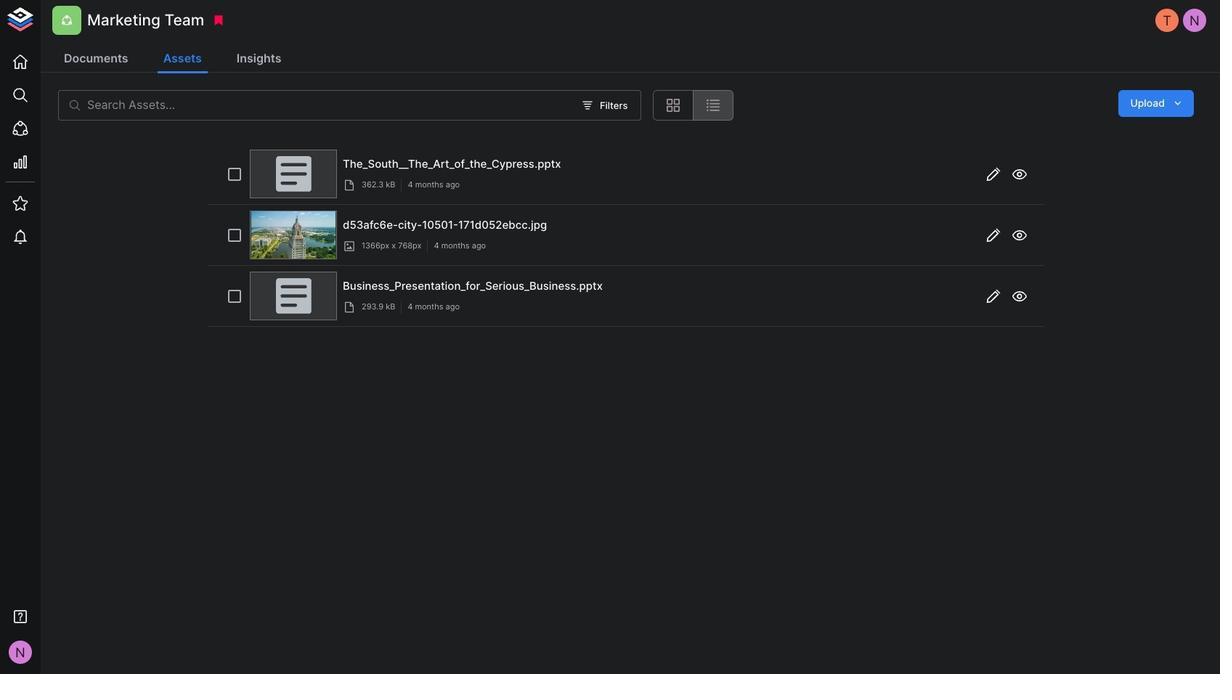Task type: vqa. For each thing, say whether or not it's contained in the screenshot.
second the help Image from the bottom of the page
no



Task type: locate. For each thing, give the bounding box(es) containing it.
group
[[654, 90, 734, 121]]

remove bookmark image
[[212, 14, 226, 27]]

Search Assets... text field
[[87, 90, 573, 121]]

d53afc6e city 10501 171d052ebcc.jpg image
[[252, 211, 336, 259]]



